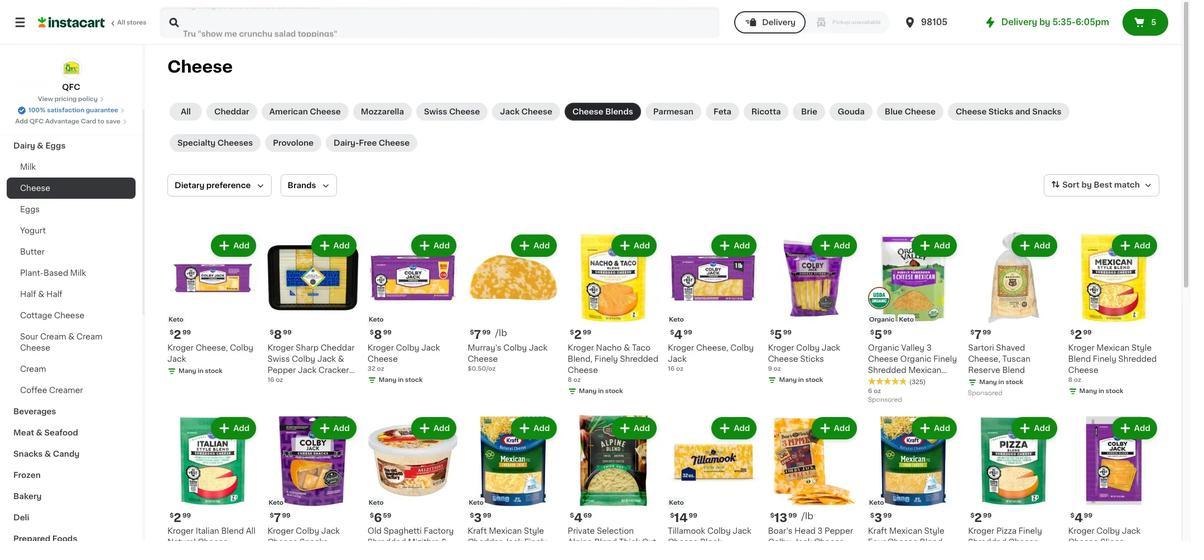 Task type: describe. For each thing, give the bounding box(es) containing it.
jack inside tillamook colby jack cheese block
[[733, 527, 752, 535]]

6 oz
[[869, 388, 882, 394]]

99 inside $ 14 99
[[689, 512, 698, 519]]

sartori
[[969, 344, 995, 352]]

$ 2 99 for kroger mexican style blend finely shredded cheese
[[1071, 329, 1093, 341]]

colby inside kroger sharp cheddar swiss colby jack & pepper jack cracker cuts
[[292, 355, 316, 363]]

kroger for kroger cheese, colby jack 16 oz
[[668, 344, 695, 352]]

4 for kroger colby jack cheese slices
[[1075, 512, 1084, 524]]

oz inside kroger colby jack cheese 32 oz
[[377, 366, 385, 372]]

5 button
[[1123, 9, 1169, 36]]

cheddar link
[[207, 103, 257, 121]]

colby inside kroger colby jack cheese slices
[[1097, 527, 1121, 535]]

$ 2 99 for kroger pizza finely shredded chees
[[971, 512, 992, 524]]

snacks inside the kroger colby jack cheese snacks
[[300, 538, 328, 541]]

in for kroger colby jack cheese sticks
[[799, 377, 805, 383]]

cottage
[[20, 312, 52, 319]]

$ up blend,
[[570, 330, 575, 336]]

in for kroger nacho & taco blend, finely shredded cheese
[[599, 388, 604, 394]]

deli
[[13, 514, 29, 521]]

stock for kroger colby jack cheese sticks
[[806, 377, 824, 383]]

cheddar inside kraft mexican style cheddar jack finel
[[468, 538, 502, 541]]

99 up kroger colby jack cheese 32 oz
[[383, 330, 392, 336]]

by for delivery
[[1040, 18, 1051, 26]]

99 down organic keto
[[884, 330, 892, 336]]

sartori shaved cheese, tuscan reserve blend
[[969, 344, 1031, 374]]

$ up sartori
[[971, 330, 975, 336]]

keto up kroger colby jack cheese 32 oz
[[369, 317, 384, 323]]

item badge image
[[869, 287, 891, 309]]

keto for kraft mexican style four cheese blen
[[870, 500, 885, 506]]

(325)
[[910, 379, 926, 385]]

instacart logo image
[[38, 16, 105, 29]]

oz inside kroger mexican style blend finely shredded cheese 8 oz
[[1075, 377, 1082, 383]]

sponsored badge image for 7
[[969, 390, 1003, 397]]

99 up kraft mexican style four cheese blen at the bottom of the page
[[884, 512, 892, 519]]

cheese sticks and snacks
[[956, 108, 1062, 116]]

kroger nacho & taco blend, finely shredded cheese 8 oz
[[568, 344, 659, 383]]

99 inside $7.99 per pound element
[[483, 330, 491, 336]]

qfc logo image
[[61, 58, 82, 79]]

cottage cheese
[[20, 312, 84, 319]]

in for kroger colby jack cheese
[[398, 377, 404, 383]]

meat & seafood link
[[7, 422, 136, 443]]

cheese inside murray's colby jack cheese $0.50/oz
[[468, 355, 498, 363]]

kroger for kroger colby jack cheese slices
[[1069, 527, 1095, 535]]

$ up four
[[871, 512, 875, 519]]

keto for kroger cheese, colby jack
[[169, 317, 184, 323]]

product group containing 14
[[668, 415, 760, 541]]

all inside kroger italian blend all natural cheese
[[246, 527, 256, 535]]

style for kraft mexican style four cheese blen
[[925, 527, 945, 535]]

1 horizontal spatial 7
[[474, 329, 481, 341]]

colby inside tillamook colby jack cheese block
[[708, 527, 731, 535]]

delivery button
[[735, 11, 806, 34]]

$ 2 99 for kroger cheese, colby jack
[[170, 329, 191, 341]]

kroger for kroger pizza finely shredded chees
[[969, 527, 995, 535]]

kroger cheese, colby jack
[[168, 344, 254, 363]]

$ up murray's
[[470, 330, 474, 336]]

keto for tillamook colby jack cheese block
[[669, 500, 684, 506]]

murray's colby jack cheese $0.50/oz
[[468, 344, 548, 372]]

slices
[[1101, 538, 1125, 541]]

cuts
[[268, 378, 286, 385]]

99 up blend,
[[583, 330, 592, 336]]

$ 4 99 for kroger cheese, colby jack
[[671, 329, 693, 341]]

milk link
[[7, 156, 136, 178]]

match
[[1115, 181, 1141, 189]]

14
[[675, 512, 688, 524]]

many for kroger colby jack cheese
[[379, 377, 397, 383]]

ricotta
[[752, 108, 781, 116]]

many in stock for kroger colby jack cheese
[[379, 377, 423, 383]]

many down "reserve"
[[980, 379, 998, 385]]

kraft for kraft mexican style cheddar jack finel
[[468, 527, 487, 535]]

swiss inside kroger sharp cheddar swiss colby jack & pepper jack cracker cuts
[[268, 355, 290, 363]]

& right meat
[[36, 429, 43, 437]]

jack inside murray's colby jack cheese $0.50/oz
[[529, 344, 548, 352]]

3 inside 'organic valley 3 cheese organic finely shredded mexican cheese blend'
[[927, 344, 932, 352]]

kraft for kraft mexican style four cheese blen
[[869, 527, 888, 535]]

stock down the kroger cheese, colby jack
[[205, 368, 223, 374]]

old
[[368, 527, 382, 535]]

16 oz
[[268, 377, 283, 383]]

parmesan
[[654, 108, 694, 116]]

cream up coffee
[[20, 365, 46, 373]]

sour
[[20, 333, 38, 341]]

0 horizontal spatial qfc
[[29, 118, 44, 125]]

keto up valley
[[900, 317, 915, 323]]

many in stock for kroger nacho & taco blend, finely shredded cheese
[[579, 388, 623, 394]]

69
[[584, 512, 592, 519]]

meat & seafood
[[13, 429, 78, 437]]

gouda link
[[831, 103, 873, 121]]

yogurt
[[20, 227, 46, 235]]

$ 8 99 for kroger sharp cheddar swiss colby jack & pepper jack cracker cuts
[[270, 329, 292, 341]]

keto up kroger cheese, colby jack 16 oz
[[669, 317, 684, 323]]

& right the dairy
[[37, 142, 44, 150]]

produce
[[13, 121, 47, 128]]

blend inside kroger italian blend all natural cheese
[[221, 527, 244, 535]]

jack inside the kroger colby jack cheese sticks 9 oz
[[822, 344, 841, 352]]

$ up natural
[[170, 512, 174, 519]]

pepper inside kroger sharp cheddar swiss colby jack & pepper jack cracker cuts
[[268, 367, 296, 374]]

colby inside the kroger colby jack cheese sticks 9 oz
[[797, 344, 820, 352]]

cheese inside kroger mexican style blend finely shredded cheese 8 oz
[[1069, 367, 1099, 374]]

kroger for kroger nacho & taco blend, finely shredded cheese 8 oz
[[568, 344, 594, 352]]

private selection alpine blend thick cu
[[568, 527, 657, 541]]

kroger cheese, colby jack 16 oz
[[668, 344, 754, 372]]

& left candy
[[45, 450, 51, 458]]

cheese blends
[[573, 108, 634, 116]]

all for all
[[181, 108, 191, 116]]

1 vertical spatial milk
[[70, 269, 86, 277]]

99 up kroger colby jack cheese slices
[[1085, 512, 1093, 519]]

cottage cheese link
[[7, 305, 136, 326]]

$ up 16 oz
[[270, 330, 274, 336]]

kroger sharp cheddar swiss colby jack & pepper jack cracker cuts
[[268, 344, 355, 385]]

dietary preference button
[[168, 174, 272, 197]]

jack inside kroger colby jack cheese slices
[[1123, 527, 1141, 535]]

sour cream & cream cheese link
[[7, 326, 136, 358]]

4 for kroger cheese, colby jack
[[675, 329, 683, 341]]

swiss cheese link
[[417, 103, 488, 121]]

organic for organic keto
[[870, 317, 895, 323]]

$ 5 99 for kroger colby jack cheese sticks
[[771, 329, 792, 341]]

yogurt link
[[7, 220, 136, 241]]

jack inside kroger colby jack cheese 32 oz
[[422, 344, 440, 352]]

pizza
[[997, 527, 1017, 535]]

dairy & eggs
[[13, 142, 66, 150]]

colby inside boar's head 3 pepper colby jack cheese
[[769, 538, 792, 541]]

mexican for kraft mexican style cheddar jack finel
[[489, 527, 522, 535]]

$ up kroger colby jack cheese slices
[[1071, 512, 1075, 519]]

100% satisfaction guarantee button
[[17, 104, 125, 115]]

cheese sticks and snacks link
[[949, 103, 1070, 121]]

all stores
[[117, 20, 147, 26]]

kroger pizza finely shredded chees
[[969, 527, 1043, 541]]

1 vertical spatial 6
[[374, 512, 382, 524]]

style for kraft mexican style cheddar jack finel
[[524, 527, 544, 535]]

all for all stores
[[117, 20, 125, 26]]

cheese, for kroger cheese, colby jack
[[196, 344, 228, 352]]

1 horizontal spatial qfc
[[62, 83, 80, 91]]

$ 14 99
[[671, 512, 698, 524]]

3 inside boar's head 3 pepper colby jack cheese
[[818, 527, 823, 535]]

add qfc advantage card to save link
[[15, 117, 127, 126]]

$ 8 99 for kroger colby jack cheese
[[370, 329, 392, 341]]

kroger for kroger colby jack cheese 32 oz
[[368, 344, 394, 352]]

american cheese link
[[262, 103, 349, 121]]

99 up natural
[[183, 512, 191, 519]]

99 inside $ 13 99
[[789, 512, 798, 519]]

shredded inside kroger nacho & taco blend, finely shredded cheese 8 oz
[[620, 355, 659, 363]]

half & half
[[20, 290, 62, 298]]

dietary preference
[[175, 181, 251, 189]]

cheese inside boar's head 3 pepper colby jack cheese
[[815, 538, 845, 541]]

$ 7 99 inside $7.99 per pound element
[[470, 329, 491, 341]]

/lb for 13
[[802, 511, 814, 520]]

delivery for delivery by 5:35-6:05pm
[[1002, 18, 1038, 26]]

stock down tuscan at the right bottom of page
[[1006, 379, 1024, 385]]

best match
[[1095, 181, 1141, 189]]

cheese, for kroger cheese, colby jack 16 oz
[[697, 344, 729, 352]]

cream down cottage cheese on the left bottom of the page
[[40, 333, 66, 341]]

tillamook colby jack cheese block
[[668, 527, 752, 541]]

kroger colby jack cheese slices
[[1069, 527, 1141, 541]]

block
[[701, 538, 722, 541]]

in down "reserve"
[[999, 379, 1005, 385]]

jack cheese link
[[493, 103, 561, 121]]

mexican for kraft mexican style four cheese blen
[[890, 527, 923, 535]]

kroger for kroger mexican style blend finely shredded cheese 8 oz
[[1069, 344, 1095, 352]]

many in stock down "reserve"
[[980, 379, 1024, 385]]

organic for organic valley 3 cheese organic finely shredded mexican cheese blend
[[869, 344, 900, 352]]

boar's head 3 pepper colby jack cheese
[[769, 527, 854, 541]]

& up cottage
[[38, 290, 44, 298]]

ricotta link
[[744, 103, 789, 121]]

preference
[[206, 181, 251, 189]]

tillamook
[[668, 527, 706, 535]]

candy
[[53, 450, 80, 458]]

satisfaction
[[47, 107, 84, 113]]

bakery link
[[7, 486, 136, 507]]

1 horizontal spatial eggs
[[45, 142, 66, 150]]

98105
[[922, 18, 948, 26]]

many down the kroger cheese, colby jack
[[179, 368, 196, 374]]

blue cheese
[[885, 108, 936, 116]]

$ inside $ 13 99
[[771, 512, 775, 519]]

snacks & candy
[[13, 450, 80, 458]]

recipes
[[13, 78, 46, 86]]

dairy-free cheese
[[334, 139, 410, 147]]

colby inside kroger colby jack cheese 32 oz
[[396, 344, 420, 352]]

cheese inside tillamook colby jack cheese block
[[668, 538, 699, 541]]

2 half from the left
[[46, 290, 62, 298]]

stock for kroger mexican style blend finely shredded cheese
[[1107, 388, 1124, 394]]

blend inside 'organic valley 3 cheese organic finely shredded mexican cheese blend'
[[901, 378, 924, 385]]

mozzarella link
[[353, 103, 412, 121]]

based
[[43, 269, 68, 277]]

3 up kraft mexican style cheddar jack finel
[[474, 512, 482, 524]]

1 horizontal spatial 6
[[869, 388, 873, 394]]

cheese inside kraft mexican style four cheese blen
[[888, 538, 919, 541]]

all link
[[170, 103, 202, 121]]

thick
[[619, 538, 641, 541]]

brands button
[[281, 174, 337, 197]]

$ up the kroger cheese, colby jack
[[170, 330, 174, 336]]

99 up the kroger cheese, colby jack
[[183, 330, 191, 336]]

5:35-
[[1053, 18, 1076, 26]]

cheese inside kroger colby jack cheese 32 oz
[[368, 355, 398, 363]]

feta
[[714, 108, 732, 116]]

7 for sartori shaved cheese, tuscan reserve blend
[[975, 329, 982, 341]]

$ up kroger pizza finely shredded chees
[[971, 512, 975, 519]]

by for sort
[[1082, 181, 1093, 189]]

cracker
[[319, 367, 349, 374]]

sticks inside the kroger colby jack cheese sticks 9 oz
[[801, 355, 825, 363]]

cheese inside the kroger colby jack cheese sticks 9 oz
[[769, 355, 799, 363]]

nacho
[[596, 344, 622, 352]]

stock for kroger nacho & taco blend, finely shredded cheese
[[606, 388, 623, 394]]

colby inside murray's colby jack cheese $0.50/oz
[[504, 344, 527, 352]]

eggs link
[[7, 199, 136, 220]]

coffee
[[20, 386, 47, 394]]

in for kroger mexican style blend finely shredded cheese
[[1099, 388, 1105, 394]]

$ up kroger mexican style blend finely shredded cheese 8 oz
[[1071, 330, 1075, 336]]

99 up the kroger colby jack cheese snacks
[[282, 512, 291, 519]]

99 up kroger pizza finely shredded chees
[[984, 512, 992, 519]]

butter
[[20, 248, 45, 256]]

$ inside $ 14 99
[[671, 512, 675, 519]]

kroger colby jack cheese 32 oz
[[368, 344, 440, 372]]

plant-
[[20, 269, 43, 277]]

free
[[359, 139, 377, 147]]

shredded inside kroger pizza finely shredded chees
[[969, 538, 1007, 541]]



Task type: vqa. For each thing, say whether or not it's contained in the screenshot.


Task type: locate. For each thing, give the bounding box(es) containing it.
kroger for kroger cheese, colby jack
[[168, 344, 194, 352]]

$ 2 99 up the kroger cheese, colby jack
[[170, 329, 191, 341]]

2 horizontal spatial 5
[[1152, 18, 1157, 26]]

stock for kroger colby jack cheese
[[405, 377, 423, 383]]

kroger for kroger italian blend all natural cheese
[[168, 527, 194, 535]]

product group
[[168, 232, 259, 378], [268, 232, 359, 385], [368, 232, 459, 387], [468, 232, 559, 374], [568, 232, 659, 398], [668, 232, 760, 374], [769, 232, 860, 387], [869, 232, 960, 406], [969, 232, 1060, 399], [1069, 232, 1160, 398], [168, 415, 259, 541], [268, 415, 359, 541], [368, 415, 459, 541], [468, 415, 559, 541], [568, 415, 659, 541], [668, 415, 760, 541], [769, 415, 860, 541], [869, 415, 960, 541], [969, 415, 1060, 541], [1069, 415, 1160, 541]]

meat
[[13, 429, 34, 437]]

shredded inside old spaghetti factory shredded mizithra
[[368, 538, 406, 541]]

1 vertical spatial /lb
[[802, 511, 814, 520]]

0 horizontal spatial milk
[[20, 163, 36, 171]]

cheese, inside the kroger cheese, colby jack
[[196, 344, 228, 352]]

0 horizontal spatial sponsored badge image
[[869, 397, 902, 403]]

many in stock down the kroger colby jack cheese sticks 9 oz
[[780, 377, 824, 383]]

$ up 32
[[370, 330, 374, 336]]

0 vertical spatial 16
[[668, 366, 675, 372]]

cream down cottage cheese link
[[76, 333, 103, 341]]

0 horizontal spatial eggs
[[20, 205, 40, 213]]

specialty
[[178, 139, 216, 147]]

blend inside kroger mexican style blend finely shredded cheese 8 oz
[[1069, 355, 1092, 363]]

many in stock down kroger nacho & taco blend, finely shredded cheese 8 oz
[[579, 388, 623, 394]]

colby inside the kroger cheese, colby jack
[[230, 344, 254, 352]]

finely inside kroger mexican style blend finely shredded cheese 8 oz
[[1094, 355, 1117, 363]]

3 up four
[[875, 512, 883, 524]]

produce link
[[7, 114, 136, 135]]

qfc link
[[61, 58, 82, 93]]

1 vertical spatial cheddar
[[321, 344, 355, 352]]

$ 2 99 up kroger mexican style blend finely shredded cheese 8 oz
[[1071, 329, 1093, 341]]

$ 5 99 down organic keto
[[871, 329, 892, 341]]

cheese, inside kroger cheese, colby jack 16 oz
[[697, 344, 729, 352]]

& inside kroger nacho & taco blend, finely shredded cheese 8 oz
[[624, 344, 630, 352]]

kroger inside kroger pizza finely shredded chees
[[969, 527, 995, 535]]

1 horizontal spatial cheddar
[[321, 344, 355, 352]]

finely
[[934, 355, 958, 363], [595, 355, 618, 363], [1094, 355, 1117, 363], [1019, 527, 1043, 535]]

0 vertical spatial by
[[1040, 18, 1051, 26]]

cream link
[[7, 358, 136, 380]]

sponsored badge image
[[969, 390, 1003, 397], [869, 397, 902, 403]]

product group containing 6
[[368, 415, 459, 541]]

shredded
[[620, 355, 659, 363], [1119, 355, 1158, 363], [869, 366, 907, 374], [368, 538, 406, 541], [969, 538, 1007, 541]]

frozen link
[[7, 465, 136, 486]]

kroger inside the kroger colby jack cheese sticks 9 oz
[[769, 344, 795, 352]]

$ 6 59
[[370, 512, 392, 524]]

0 horizontal spatial /lb
[[496, 329, 508, 337]]

1 vertical spatial $ 4 99
[[1071, 512, 1093, 524]]

8 inside kroger mexican style blend finely shredded cheese 8 oz
[[1069, 377, 1073, 383]]

kroger inside kroger colby jack cheese slices
[[1069, 527, 1095, 535]]

cheese, inside sartori shaved cheese, tuscan reserve blend
[[969, 355, 1001, 363]]

0 horizontal spatial $ 4 99
[[671, 329, 693, 341]]

0 horizontal spatial $ 7 99
[[270, 512, 291, 524]]

$ 2 99 up natural
[[170, 512, 191, 524]]

card
[[81, 118, 96, 125]]

99 right 13
[[789, 512, 798, 519]]

0 vertical spatial /lb
[[496, 329, 508, 337]]

finely inside kroger pizza finely shredded chees
[[1019, 527, 1043, 535]]

1 $ 8 99 from the left
[[370, 329, 392, 341]]

$ inside $ 4 69
[[570, 512, 575, 519]]

$ up the kroger colby jack cheese snacks
[[270, 512, 274, 519]]

None search field
[[160, 7, 720, 38]]

1 vertical spatial organic
[[869, 344, 900, 352]]

2 for kroger italian blend all natural cheese
[[174, 512, 181, 524]]

sharp
[[296, 344, 319, 352]]

& inside sour cream & cream cheese
[[68, 333, 75, 341]]

1 vertical spatial sticks
[[801, 355, 825, 363]]

jack inside kraft mexican style cheddar jack finel
[[504, 538, 523, 541]]

many in stock for kroger colby jack cheese sticks
[[780, 377, 824, 383]]

many down blend,
[[579, 388, 597, 394]]

99 up the kroger colby jack cheese sticks 9 oz
[[784, 330, 792, 336]]

0 vertical spatial $ 4 99
[[671, 329, 693, 341]]

2 horizontal spatial cheddar
[[468, 538, 502, 541]]

cheese inside sour cream & cream cheese
[[20, 344, 50, 352]]

2 $ 5 99 from the left
[[771, 329, 792, 341]]

keto up kraft mexican style cheddar jack finel
[[469, 500, 484, 506]]

mozzarella
[[361, 108, 404, 116]]

4 up kroger cheese, colby jack 16 oz
[[675, 329, 683, 341]]

$ 2 99 for kroger nacho & taco blend, finely shredded cheese
[[570, 329, 592, 341]]

advantage
[[45, 118, 79, 125]]

32
[[368, 366, 376, 372]]

in down kroger mexican style blend finely shredded cheese 8 oz
[[1099, 388, 1105, 394]]

$ 2 99 for kroger italian blend all natural cheese
[[170, 512, 191, 524]]

kroger inside the kroger cheese, colby jack
[[168, 344, 194, 352]]

5 for organic valley 3 cheese organic finely shredded mexican cheese blend
[[875, 329, 883, 341]]

provolone link
[[265, 134, 322, 152]]

0 horizontal spatial all
[[117, 20, 125, 26]]

$0.50/oz
[[468, 366, 496, 372]]

style inside kraft mexican style cheddar jack finel
[[524, 527, 544, 535]]

cheddar inside kroger sharp cheddar swiss colby jack & pepper jack cracker cuts
[[321, 344, 355, 352]]

keto for old spaghetti factory shredded mizithra 
[[369, 500, 384, 506]]

0 vertical spatial qfc
[[62, 83, 80, 91]]

1 kraft from the left
[[869, 527, 888, 535]]

1 vertical spatial snacks
[[13, 450, 43, 458]]

lists
[[31, 39, 51, 46]]

2 vertical spatial all
[[246, 527, 256, 535]]

0 horizontal spatial kraft
[[468, 527, 487, 535]]

jack inside boar's head 3 pepper colby jack cheese
[[794, 538, 813, 541]]

$ up 9 on the right
[[771, 330, 775, 336]]

99 right 14
[[689, 512, 698, 519]]

private
[[568, 527, 595, 535]]

all right italian
[[246, 527, 256, 535]]

1 $ 3 99 from the left
[[871, 512, 892, 524]]

99 up sartori
[[983, 330, 992, 336]]

1 horizontal spatial $ 5 99
[[871, 329, 892, 341]]

delivery by 5:35-6:05pm link
[[984, 16, 1110, 29]]

parmesan link
[[646, 103, 702, 121]]

0 horizontal spatial sticks
[[801, 355, 825, 363]]

four
[[869, 538, 886, 541]]

8 inside kroger nacho & taco blend, finely shredded cheese 8 oz
[[568, 377, 572, 383]]

$ 8 99 up kroger colby jack cheese 32 oz
[[370, 329, 392, 341]]

0 horizontal spatial swiss
[[268, 355, 290, 363]]

dairy-
[[334, 139, 359, 147]]

kroger for kroger sharp cheddar swiss colby jack & pepper jack cracker cuts
[[268, 344, 294, 352]]

product group containing 13
[[769, 415, 860, 541]]

gouda
[[838, 108, 865, 116]]

alpine
[[568, 538, 593, 541]]

many for kroger nacho & taco blend, finely shredded cheese
[[579, 388, 597, 394]]

0 vertical spatial organic
[[870, 317, 895, 323]]

kroger for kroger colby jack cheese snacks
[[268, 527, 294, 535]]

1 vertical spatial all
[[181, 108, 191, 116]]

1 vertical spatial pepper
[[825, 527, 854, 535]]

mexican inside kraft mexican style four cheese blen
[[890, 527, 923, 535]]

blue cheese link
[[878, 103, 944, 121]]

snacks & candy link
[[7, 443, 136, 465]]

1 horizontal spatial sticks
[[989, 108, 1014, 116]]

2
[[174, 329, 181, 341], [575, 329, 582, 341], [1075, 329, 1083, 341], [174, 512, 181, 524], [975, 512, 983, 524]]

0 horizontal spatial cheddar
[[214, 108, 249, 116]]

sort
[[1063, 181, 1080, 189]]

16
[[668, 366, 675, 372], [268, 377, 274, 383]]

kroger inside the kroger colby jack cheese snacks
[[268, 527, 294, 535]]

1 horizontal spatial 5
[[875, 329, 883, 341]]

/lb up the head
[[802, 511, 814, 520]]

0 vertical spatial 6
[[869, 388, 873, 394]]

coffee creamer link
[[7, 380, 136, 401]]

6 left 59
[[374, 512, 382, 524]]

$ 5 99 up the kroger colby jack cheese sticks 9 oz
[[771, 329, 792, 341]]

kroger inside kroger mexican style blend finely shredded cheese 8 oz
[[1069, 344, 1095, 352]]

100%
[[29, 107, 45, 113]]

many in stock down the kroger cheese, colby jack
[[179, 368, 223, 374]]

1 horizontal spatial $ 7 99
[[470, 329, 491, 341]]

organic down 'item badge' "icon"
[[870, 317, 895, 323]]

2 for kroger pizza finely shredded chees
[[975, 512, 983, 524]]

/lb up murray's
[[496, 329, 508, 337]]

cheese inside 'link'
[[310, 108, 341, 116]]

5 inside 5 button
[[1152, 18, 1157, 26]]

$ 7 99 up the kroger colby jack cheese snacks
[[270, 512, 291, 524]]

1 horizontal spatial half
[[46, 290, 62, 298]]

$ 3 99 up kraft mexican style cheddar jack finel
[[470, 512, 492, 524]]

$ 3 99 for kraft mexican style four cheese blen
[[871, 512, 892, 524]]

mexican inside 'organic valley 3 cheese organic finely shredded mexican cheese blend'
[[909, 366, 942, 374]]

Search field
[[161, 8, 719, 37]]

shredded inside kroger mexican style blend finely shredded cheese 8 oz
[[1119, 355, 1158, 363]]

jack inside kroger cheese, colby jack 16 oz
[[668, 355, 687, 363]]

2 $ 3 99 from the left
[[470, 512, 492, 524]]

in down kroger nacho & taco blend, finely shredded cheese 8 oz
[[599, 388, 604, 394]]

0 horizontal spatial 16
[[268, 377, 274, 383]]

99 up murray's
[[483, 330, 491, 336]]

0 vertical spatial milk
[[20, 163, 36, 171]]

kroger for kroger colby jack cheese sticks 9 oz
[[769, 344, 795, 352]]

0 horizontal spatial style
[[524, 527, 544, 535]]

2 horizontal spatial style
[[1132, 344, 1153, 352]]

0 horizontal spatial 4
[[575, 512, 583, 524]]

valley
[[902, 344, 925, 352]]

$ 2 99 up kroger pizza finely shredded chees
[[971, 512, 992, 524]]

jack inside the kroger cheese, colby jack
[[168, 355, 186, 363]]

cheese inside kroger italian blend all natural cheese
[[198, 538, 228, 541]]

2 for kroger cheese, colby jack
[[174, 329, 181, 341]]

1 horizontal spatial pepper
[[825, 527, 854, 535]]

1 vertical spatial 16
[[268, 377, 274, 383]]

all stores link
[[38, 7, 147, 38]]

style inside kraft mexican style four cheese blen
[[925, 527, 945, 535]]

1 horizontal spatial $ 4 99
[[1071, 512, 1093, 524]]

$ 2 99 up blend,
[[570, 329, 592, 341]]

sponsored badge image down "reserve"
[[969, 390, 1003, 397]]

style inside kroger mexican style blend finely shredded cheese 8 oz
[[1132, 344, 1153, 352]]

99 up kroger mexican style blend finely shredded cheese 8 oz
[[1084, 330, 1093, 336]]

pepper inside boar's head 3 pepper colby jack cheese
[[825, 527, 854, 535]]

milk right based
[[70, 269, 86, 277]]

oz inside kroger nacho & taco blend, finely shredded cheese 8 oz
[[574, 377, 581, 383]]

6
[[869, 388, 873, 394], [374, 512, 382, 524]]

cream
[[40, 333, 66, 341], [76, 333, 103, 341], [20, 365, 46, 373]]

0 horizontal spatial cheese,
[[196, 344, 228, 352]]

0 horizontal spatial 7
[[274, 512, 281, 524]]

keto up 14
[[669, 500, 684, 506]]

0 horizontal spatial $ 5 99
[[771, 329, 792, 341]]

1 horizontal spatial snacks
[[300, 538, 328, 541]]

natural
[[168, 538, 196, 541]]

kraft right factory
[[468, 527, 487, 535]]

colby inside the kroger colby jack cheese snacks
[[296, 527, 319, 535]]

1 $ 5 99 from the left
[[871, 329, 892, 341]]

99 up kraft mexican style cheddar jack finel
[[483, 512, 492, 519]]

murray's
[[468, 344, 502, 352]]

half down plant-
[[20, 290, 36, 298]]

finely inside kroger nacho & taco blend, finely shredded cheese 8 oz
[[595, 355, 618, 363]]

0 vertical spatial cheddar
[[214, 108, 249, 116]]

0 vertical spatial eggs
[[45, 142, 66, 150]]

dairy & eggs link
[[7, 135, 136, 156]]

style for kroger mexican style blend finely shredded cheese 8 oz
[[1132, 344, 1153, 352]]

kraft up four
[[869, 527, 888, 535]]

$ 4 99 for kroger colby jack cheese slices
[[1071, 512, 1093, 524]]

1 horizontal spatial /lb
[[802, 511, 814, 520]]

kroger inside kroger italian blend all natural cheese
[[168, 527, 194, 535]]

organic
[[870, 317, 895, 323], [869, 344, 900, 352], [901, 355, 932, 363]]

1 horizontal spatial $ 3 99
[[871, 512, 892, 524]]

2 horizontal spatial snacks
[[1033, 108, 1062, 116]]

Best match Sort by field
[[1045, 174, 1160, 197]]

snacks
[[1033, 108, 1062, 116], [13, 450, 43, 458], [300, 538, 328, 541]]

kraft mexican style four cheese blen
[[869, 527, 945, 541]]

oz inside the kroger colby jack cheese sticks 9 oz
[[774, 366, 782, 372]]

$ up kroger cheese, colby jack 16 oz
[[671, 330, 675, 336]]

7 for kroger colby jack cheese snacks
[[274, 512, 281, 524]]

0 horizontal spatial $ 8 99
[[270, 329, 292, 341]]

$ 7 99 for sartori shaved cheese, tuscan reserve blend
[[971, 329, 992, 341]]

cheese
[[168, 59, 233, 75], [310, 108, 341, 116], [449, 108, 480, 116], [522, 108, 553, 116], [573, 108, 604, 116], [905, 108, 936, 116], [956, 108, 987, 116], [379, 139, 410, 147], [20, 184, 50, 192], [54, 312, 84, 319], [20, 344, 50, 352], [368, 355, 398, 363], [869, 355, 899, 363], [468, 355, 498, 363], [769, 355, 799, 363], [568, 367, 598, 374], [1069, 367, 1099, 374], [869, 378, 899, 385], [198, 538, 228, 541], [668, 538, 699, 541], [888, 538, 919, 541], [268, 538, 298, 541], [815, 538, 845, 541], [1069, 538, 1099, 541]]

cheese inside kroger colby jack cheese slices
[[1069, 538, 1099, 541]]

$ up boar's on the bottom right
[[771, 512, 775, 519]]

4 for private selection alpine blend thick cu
[[575, 512, 583, 524]]

all
[[117, 20, 125, 26], [181, 108, 191, 116], [246, 527, 256, 535]]

3 right valley
[[927, 344, 932, 352]]

blend inside sartori shaved cheese, tuscan reserve blend
[[1003, 367, 1026, 374]]

1 horizontal spatial all
[[181, 108, 191, 116]]

5
[[1152, 18, 1157, 26], [875, 329, 883, 341], [775, 329, 783, 341]]

kraft inside kraft mexican style four cheese blen
[[869, 527, 888, 535]]

qfc down "100%" on the top left of page
[[29, 118, 44, 125]]

0 vertical spatial sticks
[[989, 108, 1014, 116]]

2 horizontal spatial 7
[[975, 329, 982, 341]]

13
[[775, 512, 788, 524]]

2 kraft from the left
[[468, 527, 487, 535]]

delivery inside delivery button
[[763, 18, 796, 26]]

1 horizontal spatial 16
[[668, 366, 675, 372]]

7 up the kroger colby jack cheese snacks
[[274, 512, 281, 524]]

59
[[383, 512, 392, 519]]

mexican inside kraft mexican style cheddar jack finel
[[489, 527, 522, 535]]

0 vertical spatial pepper
[[268, 367, 296, 374]]

2 for kroger mexican style blend finely shredded cheese
[[1075, 329, 1083, 341]]

cheese inside kroger nacho & taco blend, finely shredded cheese 8 oz
[[568, 367, 598, 374]]

in down the kroger colby jack cheese sticks 9 oz
[[799, 377, 805, 383]]

swiss up 16 oz
[[268, 355, 290, 363]]

provolone
[[273, 139, 314, 147]]

$13.99 per pound element
[[769, 511, 860, 525]]

brands
[[288, 181, 316, 189]]

0 horizontal spatial snacks
[[13, 450, 43, 458]]

0 horizontal spatial delivery
[[763, 18, 796, 26]]

save
[[106, 118, 121, 125]]

cheeses
[[218, 139, 253, 147]]

by inside field
[[1082, 181, 1093, 189]]

$ down organic keto
[[871, 330, 875, 336]]

0 horizontal spatial 6
[[374, 512, 382, 524]]

$ 5 99 for organic valley 3 cheese organic finely shredded mexican cheese blend
[[871, 329, 892, 341]]

kraft inside kraft mexican style cheddar jack finel
[[468, 527, 487, 535]]

3
[[927, 344, 932, 352], [875, 512, 883, 524], [474, 512, 482, 524], [818, 527, 823, 535]]

view pricing policy
[[38, 96, 98, 102]]

16 inside kroger cheese, colby jack 16 oz
[[668, 366, 675, 372]]

many down the kroger colby jack cheese sticks 9 oz
[[780, 377, 797, 383]]

many in stock for kroger mexican style blend finely shredded cheese
[[1080, 388, 1124, 394]]

delivery inside delivery by 5:35-6:05pm link
[[1002, 18, 1038, 26]]

2 up the kroger cheese, colby jack
[[174, 329, 181, 341]]

in down the kroger cheese, colby jack
[[198, 368, 204, 374]]

1 horizontal spatial milk
[[70, 269, 86, 277]]

$ 3 99 for kraft mexican style cheddar jack finel
[[470, 512, 492, 524]]

$ up tillamook
[[671, 512, 675, 519]]

many for kroger mexican style blend finely shredded cheese
[[1080, 388, 1098, 394]]

0 horizontal spatial pepper
[[268, 367, 296, 374]]

0 horizontal spatial $ 3 99
[[470, 512, 492, 524]]

2 up kroger pizza finely shredded chees
[[975, 512, 983, 524]]

style
[[1132, 344, 1153, 352], [925, 527, 945, 535], [524, 527, 544, 535]]

sponsored badge image for 5
[[869, 397, 902, 403]]

american
[[270, 108, 308, 116]]

pepper down $13.99 per pound element
[[825, 527, 854, 535]]

0 horizontal spatial by
[[1040, 18, 1051, 26]]

& left "taco"
[[624, 344, 630, 352]]

1 vertical spatial by
[[1082, 181, 1093, 189]]

1 vertical spatial eggs
[[20, 205, 40, 213]]

many down kroger mexican style blend finely shredded cheese 8 oz
[[1080, 388, 1098, 394]]

0 horizontal spatial half
[[20, 290, 36, 298]]

99 up kroger sharp cheddar swiss colby jack & pepper jack cracker cuts
[[283, 330, 292, 336]]

1 horizontal spatial delivery
[[1002, 18, 1038, 26]]

jack inside the kroger colby jack cheese snacks
[[321, 527, 340, 535]]

$ left 69
[[570, 512, 575, 519]]

/lb inside $7.99 per pound element
[[496, 329, 508, 337]]

kroger inside kroger cheese, colby jack 16 oz
[[668, 344, 695, 352]]

delivery for delivery
[[763, 18, 796, 26]]

colby inside kroger cheese, colby jack 16 oz
[[731, 344, 754, 352]]

$ 4 99 up kroger colby jack cheese slices
[[1071, 512, 1093, 524]]

finely inside 'organic valley 3 cheese organic finely shredded mexican cheese blend'
[[934, 355, 958, 363]]

100% satisfaction guarantee
[[29, 107, 118, 113]]

kroger inside kroger nacho & taco blend, finely shredded cheese 8 oz
[[568, 344, 594, 352]]

add button
[[212, 236, 255, 256], [312, 236, 356, 256], [413, 236, 456, 256], [513, 236, 556, 256], [613, 236, 656, 256], [713, 236, 756, 256], [813, 236, 856, 256], [913, 236, 957, 256], [1014, 236, 1057, 256], [1114, 236, 1157, 256], [212, 418, 255, 439], [312, 418, 356, 439], [413, 418, 456, 439], [513, 418, 556, 439], [613, 418, 656, 439], [713, 418, 756, 439], [813, 418, 856, 439], [913, 418, 957, 439], [1014, 418, 1057, 439], [1114, 418, 1157, 439]]

pepper up 16 oz
[[268, 367, 296, 374]]

99
[[183, 330, 191, 336], [383, 330, 392, 336], [684, 330, 693, 336], [884, 330, 892, 336], [283, 330, 292, 336], [483, 330, 491, 336], [583, 330, 592, 336], [784, 330, 792, 336], [983, 330, 992, 336], [1084, 330, 1093, 336], [183, 512, 191, 519], [689, 512, 698, 519], [884, 512, 892, 519], [282, 512, 291, 519], [483, 512, 492, 519], [789, 512, 798, 519], [984, 512, 992, 519], [1085, 512, 1093, 519]]

half & half link
[[7, 284, 136, 305]]

4 left 69
[[575, 512, 583, 524]]

$ inside $ 6 59
[[370, 512, 374, 519]]

1 vertical spatial swiss
[[268, 355, 290, 363]]

all up the specialty
[[181, 108, 191, 116]]

$ 7 99 up murray's
[[470, 329, 491, 341]]

mexican for kroger mexican style blend finely shredded cheese 8 oz
[[1097, 344, 1130, 352]]

stock down the kroger colby jack cheese sticks 9 oz
[[806, 377, 824, 383]]

shaved
[[997, 344, 1026, 352]]

by right sort on the right top
[[1082, 181, 1093, 189]]

4
[[675, 329, 683, 341], [575, 512, 583, 524], [1075, 512, 1084, 524]]

2 $ 8 99 from the left
[[270, 329, 292, 341]]

2 horizontal spatial 4
[[1075, 512, 1084, 524]]

recipes link
[[7, 71, 136, 93]]

0 vertical spatial all
[[117, 20, 125, 26]]

1 horizontal spatial style
[[925, 527, 945, 535]]

service type group
[[735, 11, 890, 34]]

1 horizontal spatial kraft
[[869, 527, 888, 535]]

sponsored badge image down 6 oz
[[869, 397, 902, 403]]

kroger inside kroger colby jack cheese 32 oz
[[368, 344, 394, 352]]

cheese inside the kroger colby jack cheese snacks
[[268, 538, 298, 541]]

9
[[769, 366, 773, 372]]

$ 4 99 up kroger cheese, colby jack 16 oz
[[671, 329, 693, 341]]

policy
[[78, 96, 98, 102]]

many down kroger colby jack cheese 32 oz
[[379, 377, 397, 383]]

tuscan
[[1003, 355, 1031, 363]]

kroger colby jack cheese sticks 9 oz
[[769, 344, 841, 372]]

99 up kroger cheese, colby jack 16 oz
[[684, 330, 693, 336]]

2 horizontal spatial cheese,
[[969, 355, 1001, 363]]

8
[[374, 329, 382, 341], [274, 329, 282, 341], [568, 377, 572, 383], [1069, 377, 1073, 383]]

2 horizontal spatial all
[[246, 527, 256, 535]]

kroger colby jack cheese snacks
[[268, 527, 340, 541]]

1 horizontal spatial by
[[1082, 181, 1093, 189]]

2 vertical spatial snacks
[[300, 538, 328, 541]]

&
[[37, 142, 44, 150], [38, 290, 44, 298], [68, 333, 75, 341], [624, 344, 630, 352], [338, 355, 344, 363], [36, 429, 43, 437], [45, 450, 51, 458]]

plant-based milk link
[[7, 262, 136, 284]]

shredded inside 'organic valley 3 cheese organic finely shredded mexican cheese blend'
[[869, 366, 907, 374]]

1 vertical spatial qfc
[[29, 118, 44, 125]]

1 half from the left
[[20, 290, 36, 298]]

keto for kroger colby jack cheese snacks
[[269, 500, 284, 506]]

1 horizontal spatial $ 8 99
[[370, 329, 392, 341]]

coffee creamer
[[20, 386, 83, 394]]

many for kroger colby jack cheese sticks
[[780, 377, 797, 383]]

keto for kraft mexican style cheddar jack finel
[[469, 500, 484, 506]]

7 up sartori
[[975, 329, 982, 341]]

0 vertical spatial snacks
[[1033, 108, 1062, 116]]

1 horizontal spatial 4
[[675, 329, 683, 341]]

milk down the dairy
[[20, 163, 36, 171]]

2 vertical spatial organic
[[901, 355, 932, 363]]

factory
[[424, 527, 454, 535]]

$ 7 99 for kroger colby jack cheese snacks
[[270, 512, 291, 524]]

0 vertical spatial swiss
[[424, 108, 448, 116]]

and
[[1016, 108, 1031, 116]]

mexican inside kroger mexican style blend finely shredded cheese 8 oz
[[1097, 344, 1130, 352]]

5 for kroger colby jack cheese sticks
[[775, 329, 783, 341]]

eggs up "yogurt"
[[20, 205, 40, 213]]

blend inside 'private selection alpine blend thick cu'
[[595, 538, 617, 541]]

& inside kroger sharp cheddar swiss colby jack & pepper jack cracker cuts
[[338, 355, 344, 363]]

2 for kroger nacho & taco blend, finely shredded cheese
[[575, 329, 582, 341]]

add
[[15, 118, 28, 125], [233, 242, 250, 250], [334, 242, 350, 250], [434, 242, 450, 250], [534, 242, 550, 250], [634, 242, 650, 250], [734, 242, 751, 250], [834, 242, 851, 250], [935, 242, 951, 250], [1035, 242, 1051, 250], [1135, 242, 1151, 250], [233, 425, 250, 432], [334, 425, 350, 432], [434, 425, 450, 432], [534, 425, 550, 432], [634, 425, 650, 432], [734, 425, 751, 432], [834, 425, 851, 432], [935, 425, 951, 432], [1035, 425, 1051, 432], [1135, 425, 1151, 432]]

1 horizontal spatial cheese,
[[697, 344, 729, 352]]

0 horizontal spatial 5
[[775, 329, 783, 341]]

/lb for 7
[[496, 329, 508, 337]]

$7.99 per pound element
[[468, 328, 559, 342]]

$ up kraft mexican style cheddar jack finel
[[470, 512, 474, 519]]

2 horizontal spatial $ 7 99
[[971, 329, 992, 341]]

2 up natural
[[174, 512, 181, 524]]

/lb inside $13.99 per pound element
[[802, 511, 814, 520]]

cheddar
[[214, 108, 249, 116], [321, 344, 355, 352], [468, 538, 502, 541]]

1 horizontal spatial sponsored badge image
[[969, 390, 1003, 397]]

keto up the kroger colby jack cheese snacks
[[269, 500, 284, 506]]

2 vertical spatial cheddar
[[468, 538, 502, 541]]

keto up $ 6 59
[[369, 500, 384, 506]]

oz inside kroger cheese, colby jack 16 oz
[[677, 366, 684, 372]]

1 horizontal spatial swiss
[[424, 108, 448, 116]]

specialty cheeses link
[[170, 134, 261, 152]]

kroger inside kroger sharp cheddar swiss colby jack & pepper jack cracker cuts
[[268, 344, 294, 352]]

4 up kroger colby jack cheese slices
[[1075, 512, 1084, 524]]

many in stock down kroger colby jack cheese 32 oz
[[379, 377, 423, 383]]



